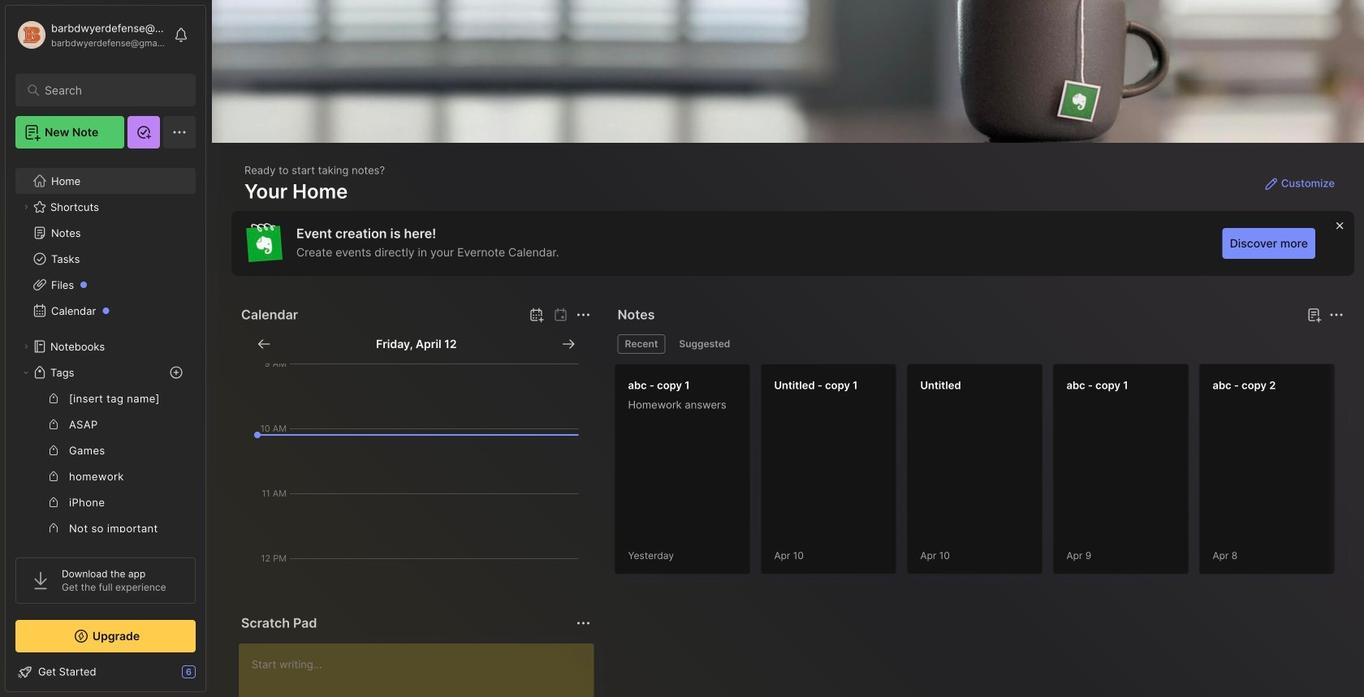 Task type: vqa. For each thing, say whether or not it's contained in the screenshot.
Click to expand icon
no



Task type: locate. For each thing, give the bounding box(es) containing it.
1 horizontal spatial tab
[[672, 335, 738, 354]]

group
[[15, 386, 195, 698]]

0 vertical spatial more actions field
[[572, 304, 595, 327]]

more actions image
[[574, 305, 593, 325], [574, 614, 593, 634]]

Account field
[[15, 19, 166, 51]]

main element
[[0, 0, 211, 698]]

Start writing… text field
[[252, 644, 593, 698]]

tab
[[618, 335, 666, 354], [672, 335, 738, 354]]

Help and Learning task checklist field
[[6, 660, 205, 686]]

0 horizontal spatial tab
[[618, 335, 666, 354]]

2 tab from the left
[[672, 335, 738, 354]]

0 vertical spatial more actions image
[[574, 305, 593, 325]]

None search field
[[45, 80, 174, 100]]

new evernote calendar event image
[[527, 305, 546, 325]]

group inside tree
[[15, 386, 195, 698]]

1 vertical spatial more actions field
[[572, 612, 595, 635]]

row group
[[615, 364, 1365, 585]]

tree
[[6, 158, 205, 698]]

tab list
[[618, 335, 1342, 354]]

1 vertical spatial more actions image
[[574, 614, 593, 634]]

More actions field
[[572, 304, 595, 327], [572, 612, 595, 635]]



Task type: describe. For each thing, give the bounding box(es) containing it.
click to collapse image
[[205, 668, 217, 687]]

2 more actions field from the top
[[572, 612, 595, 635]]

Choose date to view field
[[376, 336, 457, 352]]

Search text field
[[45, 83, 174, 98]]

1 tab from the left
[[618, 335, 666, 354]]

1 more actions image from the top
[[574, 305, 593, 325]]

2 more actions image from the top
[[574, 614, 593, 634]]

tree inside 'main' element
[[6, 158, 205, 698]]

expand tags image
[[21, 368, 31, 378]]

1 more actions field from the top
[[572, 304, 595, 327]]

expand notebooks image
[[21, 342, 31, 352]]

none search field inside 'main' element
[[45, 80, 174, 100]]



